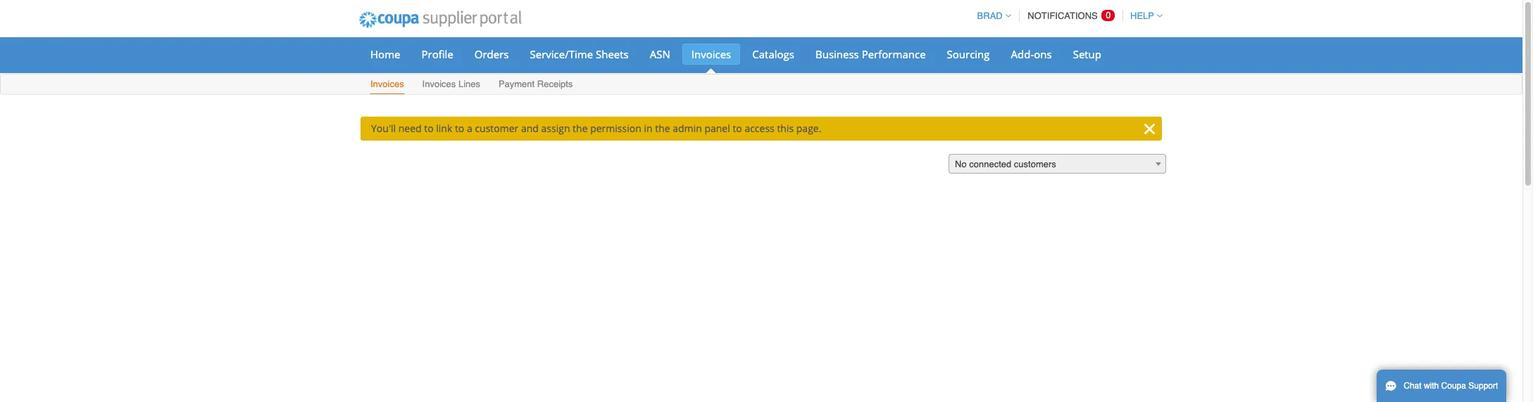Task type: locate. For each thing, give the bounding box(es) containing it.
page.
[[796, 122, 822, 135]]

invoices link down home
[[370, 76, 405, 94]]

chat with coupa support button
[[1377, 370, 1507, 403]]

service/time sheets
[[530, 47, 629, 61]]

notifications link
[[1022, 2, 1118, 30]]

0 horizontal spatial the
[[573, 122, 588, 135]]

1 horizontal spatial the
[[655, 122, 670, 135]]

2 to from the left
[[455, 122, 464, 135]]

invoices down home
[[370, 79, 404, 89]]

1 to from the left
[[424, 122, 434, 135]]

profile
[[422, 47, 453, 61]]

business performance
[[816, 47, 926, 61]]

customer
[[475, 122, 519, 135]]

invoices for invoices lines
[[422, 79, 456, 89]]

1 horizontal spatial invoices
[[422, 79, 456, 89]]

invoices lines link
[[422, 76, 481, 94]]

orders
[[475, 47, 509, 61]]

invoices inside invoices lines link
[[422, 79, 456, 89]]

with
[[1424, 382, 1439, 392]]

home
[[370, 47, 400, 61]]

0 horizontal spatial to
[[424, 122, 434, 135]]

the right in
[[655, 122, 670, 135]]

invoices link
[[682, 44, 740, 65], [370, 76, 405, 94]]

1 horizontal spatial invoices link
[[682, 44, 740, 65]]

0 horizontal spatial invoices
[[370, 79, 404, 89]]

0 vertical spatial invoices link
[[682, 44, 740, 65]]

1 horizontal spatial to
[[455, 122, 464, 135]]

asn
[[650, 47, 670, 61]]

navigation
[[971, 2, 1163, 30]]

notifications
[[1028, 11, 1100, 21]]

sourcing
[[947, 47, 990, 61]]

the
[[573, 122, 588, 135], [655, 122, 670, 135]]

need
[[398, 122, 422, 135]]

invoices link right asn
[[682, 44, 740, 65]]

chat with coupa support
[[1404, 382, 1498, 392]]

you'll
[[371, 122, 396, 135]]

to right panel
[[733, 122, 742, 135]]

to left a at the top of the page
[[455, 122, 464, 135]]

the right assign
[[573, 122, 588, 135]]

catalogs
[[752, 47, 794, 61]]

payment receipts link
[[498, 76, 574, 94]]

connected
[[969, 159, 1012, 170]]

to
[[424, 122, 434, 135], [455, 122, 464, 135], [733, 122, 742, 135]]

support
[[1469, 382, 1498, 392]]

2 horizontal spatial to
[[733, 122, 742, 135]]

orders link
[[465, 44, 518, 65]]

coupa
[[1441, 382, 1466, 392]]

to left link
[[424, 122, 434, 135]]

access
[[745, 122, 775, 135]]

invoices for the bottommost invoices link
[[370, 79, 404, 89]]

a
[[467, 122, 472, 135]]

2 horizontal spatial invoices
[[691, 47, 731, 61]]

assign
[[541, 122, 570, 135]]

no
[[955, 159, 967, 170]]

payment receipts
[[499, 79, 573, 89]]

asn link
[[641, 44, 680, 65]]

coupa supplier portal image
[[349, 2, 531, 37]]

invoices
[[691, 47, 731, 61], [370, 79, 404, 89], [422, 79, 456, 89]]

add-ons link
[[1002, 44, 1061, 65]]

1 the from the left
[[573, 122, 588, 135]]

invoices down profile
[[422, 79, 456, 89]]

invoices right asn
[[691, 47, 731, 61]]

ons
[[1034, 47, 1052, 61]]

payment
[[499, 79, 535, 89]]

0 horizontal spatial invoices link
[[370, 76, 405, 94]]

1 vertical spatial invoices link
[[370, 76, 405, 94]]

2 the from the left
[[655, 122, 670, 135]]

in
[[644, 122, 653, 135]]

navigation containing brad
[[971, 2, 1163, 30]]

No connected customers text field
[[949, 155, 1166, 175]]

performance
[[862, 47, 926, 61]]

link
[[436, 122, 452, 135]]



Task type: vqa. For each thing, say whether or not it's contained in the screenshot.
spend.
no



Task type: describe. For each thing, give the bounding box(es) containing it.
home link
[[361, 44, 410, 65]]

setup
[[1073, 47, 1102, 61]]

brad link
[[971, 11, 1011, 21]]

brad
[[977, 11, 1003, 21]]

setup link
[[1064, 44, 1111, 65]]

invoices lines
[[422, 79, 480, 89]]

lines
[[458, 79, 480, 89]]

service/time
[[530, 47, 593, 61]]

chat
[[1404, 382, 1422, 392]]

No connected customers field
[[949, 154, 1166, 175]]

customers
[[1014, 159, 1056, 170]]

profile link
[[412, 44, 463, 65]]

3 to from the left
[[733, 122, 742, 135]]

add-
[[1011, 47, 1034, 61]]

sourcing link
[[938, 44, 999, 65]]

permission
[[590, 122, 642, 135]]

service/time sheets link
[[521, 44, 638, 65]]

admin
[[673, 122, 702, 135]]

this
[[777, 122, 794, 135]]

and
[[521, 122, 539, 135]]

no connected customers
[[955, 159, 1056, 170]]

you'll need to link to a customer and assign the permission in the admin panel to access this page.
[[371, 122, 822, 135]]

receipts
[[537, 79, 573, 89]]

business performance link
[[806, 44, 935, 65]]

sheets
[[596, 47, 629, 61]]

invoices for top invoices link
[[691, 47, 731, 61]]

add-ons
[[1011, 47, 1052, 61]]

business
[[816, 47, 859, 61]]

catalogs link
[[743, 44, 804, 65]]

panel
[[705, 122, 730, 135]]



